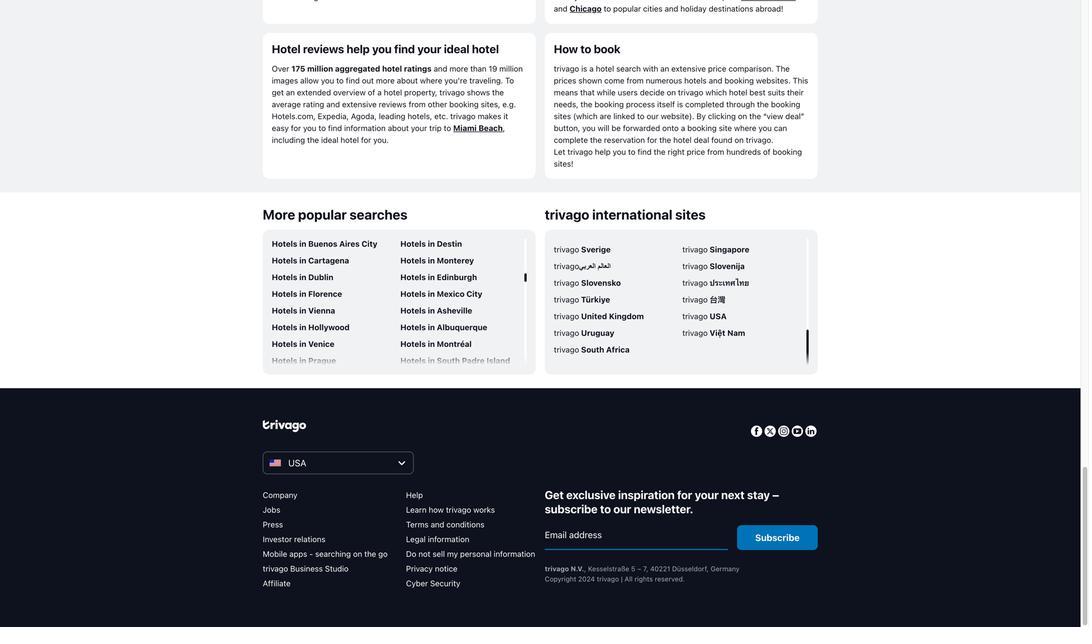 Task type: locate. For each thing, give the bounding box(es) containing it.
‏ up trivago ‏ 台灣
[[708, 279, 708, 288]]

1 vertical spatial is
[[678, 100, 684, 109]]

in for destin
[[428, 239, 435, 249]]

‏ for ‏ south africa
[[580, 345, 580, 355]]

destin
[[437, 239, 462, 249]]

0 vertical spatial where
[[420, 76, 443, 85]]

to right how
[[581, 42, 592, 56]]

in down hotels in destin
[[428, 256, 435, 265]]

to
[[604, 4, 611, 13], [581, 42, 592, 56], [337, 76, 344, 85], [638, 112, 645, 121], [319, 124, 326, 133], [444, 124, 451, 133], [629, 147, 636, 157], [600, 503, 611, 516]]

hundreds
[[727, 147, 761, 157]]

from up hotels,
[[409, 100, 426, 109]]

in down the hotels in florence
[[299, 306, 307, 316]]

padre
[[462, 356, 485, 366]]

trivago down trivago ‏ usa
[[683, 329, 708, 338]]

a inside and more than 19 million images allow you to find out more about where you're traveling. to get an extended overview of a hotel property, trivago shows the average rating and extensive reviews from other booking sites, e.g. hotels.com, expedia, agoda, leading hotels, etc. trivago makes it easy for you to find information about your trip to
[[378, 88, 382, 97]]

n.v.
[[571, 566, 584, 574]]

trivago down "hotels" on the top of page
[[678, 88, 704, 97]]

easy
[[272, 124, 289, 133]]

in inside hotels in venice link
[[299, 340, 307, 349]]

0 vertical spatial more
[[450, 64, 468, 73]]

2 horizontal spatial from
[[708, 147, 725, 157]]

extensive up "hotels" on the top of page
[[672, 64, 706, 73]]

popular left cities at the top of the page
[[614, 4, 641, 13]]

0 horizontal spatial city
[[362, 239, 378, 249]]

this
[[793, 76, 809, 85]]

1 vertical spatial sites
[[676, 207, 706, 223]]

in up hotels in dublin
[[299, 256, 307, 265]]

1 horizontal spatial –
[[773, 489, 780, 502]]

conditions
[[447, 521, 485, 530]]

trivago.
[[746, 135, 774, 145]]

apps
[[290, 550, 307, 559]]

hotel
[[472, 42, 499, 56], [382, 64, 402, 73], [596, 64, 615, 73], [384, 88, 402, 97], [730, 88, 748, 97], [341, 135, 359, 145], [674, 135, 692, 145]]

information down terms and conditions link
[[428, 535, 470, 545]]

1 vertical spatial our
[[614, 503, 632, 516]]

booking down comparison.
[[725, 76, 754, 85]]

hotels in prague
[[272, 356, 336, 366]]

booking up deal
[[688, 124, 717, 133]]

in for hollywood
[[299, 323, 307, 332]]

hotels inside 'link'
[[272, 239, 297, 249]]

ideal
[[444, 42, 470, 56], [321, 135, 339, 145]]

1 horizontal spatial price
[[709, 64, 727, 73]]

cartagena
[[308, 256, 349, 265]]

0 horizontal spatial of
[[368, 88, 375, 97]]

in down the hotels in monterey
[[428, 273, 435, 282]]

an up numerous on the top
[[661, 64, 670, 73]]

hotels for hotels in mexico city
[[401, 290, 426, 299]]

1 horizontal spatial popular
[[614, 4, 641, 13]]

1 horizontal spatial south
[[582, 345, 605, 355]]

1 vertical spatial –
[[638, 566, 642, 574]]

hotels down hotels in albuquerque
[[401, 340, 426, 349]]

0 horizontal spatial our
[[614, 503, 632, 516]]

0 horizontal spatial help
[[347, 42, 370, 56]]

which
[[706, 88, 727, 97]]

in inside the hotels in edinburgh link
[[428, 273, 435, 282]]

hotels in destin link
[[401, 239, 525, 249]]

you're
[[445, 76, 468, 85]]

‏ for ‏ türkiye
[[580, 295, 580, 305]]

and up which
[[709, 76, 723, 85]]

0 vertical spatial reviews
[[303, 42, 344, 56]]

hotels down hotels in montréal
[[401, 356, 426, 366]]

1 horizontal spatial information
[[428, 535, 470, 545]]

2 vertical spatial a
[[681, 124, 686, 133]]

0 horizontal spatial price
[[687, 147, 706, 157]]

0 vertical spatial information
[[344, 124, 386, 133]]

hotels up the hotels in monterey
[[401, 239, 426, 249]]

information right the personal
[[494, 550, 536, 559]]

ideal up 'you're'
[[444, 42, 470, 56]]

hotels in mexico city link
[[401, 289, 525, 299]]

booking down can
[[773, 147, 803, 157]]

1 vertical spatial ,
[[584, 566, 587, 574]]

in down the hotels in venice
[[299, 356, 307, 366]]

south down the 'montréal'
[[437, 356, 460, 366]]

– inside get exclusive inspiration for your next stay – subscribe to our newsletter.
[[773, 489, 780, 502]]

trivago up "conditions"
[[446, 506, 472, 515]]

1 vertical spatial help
[[595, 147, 611, 157]]

0 vertical spatial south
[[582, 345, 605, 355]]

booking inside and more than 19 million images allow you to find out more about where you're traveling. to get an extended overview of a hotel property, trivago shows the average rating and extensive reviews from other booking sites, e.g. hotels.com, expedia, agoda, leading hotels, etc. trivago makes it easy for you to find information about your trip to
[[450, 100, 479, 109]]

1 vertical spatial extensive
[[342, 100, 377, 109]]

hotels for hotels in prague
[[272, 356, 297, 366]]

searches
[[350, 207, 408, 223]]

in inside hotels in montréal link
[[428, 340, 435, 349]]

company jobs press investor relations mobile apps - searching on the go trivago business studio affiliate
[[263, 491, 388, 589]]

and inside the trivago is a hotel search with an extensive price comparison. the prices shown come from numerous hotels and booking websites. this means that while users decide on trivago which hotel best suits their needs, the booking process itself is completed through the booking sites (which are linked to our website). by clicking on the "view deal" button, you will be forwarded onto a booking site where you can complete the reservation for the hotel deal found on trivago. let trivago help you to find the right price from hundreds of booking sites!
[[709, 76, 723, 85]]

1 vertical spatial price
[[687, 147, 706, 157]]

1 vertical spatial information
[[428, 535, 470, 545]]

1 vertical spatial where
[[735, 124, 757, 133]]

where inside and more than 19 million images allow you to find out more about where you're traveling. to get an extended overview of a hotel property, trivago shows the average rating and extensive reviews from other booking sites, e.g. hotels.com, expedia, agoda, leading hotels, etc. trivago makes it easy for you to find information about your trip to
[[420, 76, 443, 85]]

hotel up than
[[472, 42, 499, 56]]

0 horizontal spatial sites
[[554, 112, 571, 121]]

Email address email field
[[545, 526, 728, 551]]

the left go
[[365, 550, 376, 559]]

hotels
[[685, 76, 707, 85]]

city right aires at the left top of page
[[362, 239, 378, 249]]

montréal
[[437, 340, 472, 349]]

reviews inside and more than 19 million images allow you to find out more about where you're traveling. to get an extended overview of a hotel property, trivago shows the average rating and extensive reviews from other booking sites, e.g. hotels.com, expedia, agoda, leading hotels, etc. trivago makes it easy for you to find information about your trip to
[[379, 100, 407, 109]]

itself
[[658, 100, 675, 109]]

hotels in south padre island link
[[401, 356, 525, 366]]

0 horizontal spatial more
[[376, 76, 395, 85]]

in for south
[[428, 356, 435, 366]]

learn
[[406, 506, 427, 515]]

0 vertical spatial extensive
[[672, 64, 706, 73]]

in inside hotels in mexico city "link"
[[428, 290, 435, 299]]

hotels in prague link
[[272, 356, 396, 366]]

abroad!
[[756, 4, 784, 13]]

0 horizontal spatial information
[[344, 124, 386, 133]]

more right out
[[376, 76, 395, 85]]

in for edinburgh
[[428, 273, 435, 282]]

0 vertical spatial about
[[397, 76, 418, 85]]

website).
[[661, 112, 695, 121]]

0 vertical spatial your
[[418, 42, 442, 56]]

0 horizontal spatial a
[[378, 88, 382, 97]]

hotel up leading
[[384, 88, 402, 97]]

of down out
[[368, 88, 375, 97]]

help down will
[[595, 147, 611, 157]]

0 horizontal spatial where
[[420, 76, 443, 85]]

trivago up trivago ‏ sverige
[[545, 207, 590, 223]]

south for ‏
[[582, 345, 605, 355]]

trivago down trivago ‏ slovensko
[[554, 295, 580, 305]]

information down the agoda,
[[344, 124, 386, 133]]

1 vertical spatial of
[[764, 147, 771, 157]]

kesselstraße
[[588, 566, 630, 574]]

trivago down complete on the top of the page
[[568, 147, 593, 157]]

1 million from the left
[[307, 64, 333, 73]]

hotels in dublin
[[272, 273, 334, 282]]

our down "inspiration"
[[614, 503, 632, 516]]

you right allow
[[321, 76, 334, 85]]

hotels down hotels in mexico city
[[401, 306, 426, 316]]

, down it on the left of the page
[[503, 124, 505, 133]]

in inside 'hotels in hollywood' "link"
[[299, 323, 307, 332]]

the down onto
[[660, 135, 672, 145]]

a up leading
[[378, 88, 382, 97]]

2 vertical spatial information
[[494, 550, 536, 559]]

2 vertical spatial from
[[708, 147, 725, 157]]

‏ up trivago ‏ türkiye
[[580, 279, 580, 288]]

trivago up trivago ‏ türkiye
[[554, 279, 580, 288]]

hotels for hotels in monterey
[[401, 256, 426, 265]]

with
[[643, 64, 659, 73]]

about down ratings
[[397, 76, 418, 85]]

0 horizontal spatial ideal
[[321, 135, 339, 145]]

be
[[612, 124, 621, 133]]

hotels
[[272, 239, 297, 249], [401, 239, 426, 249], [272, 256, 297, 265], [401, 256, 426, 265], [272, 273, 297, 282], [401, 273, 426, 282], [272, 290, 297, 299], [401, 290, 426, 299], [272, 306, 297, 316], [401, 306, 426, 316], [272, 323, 297, 332], [401, 323, 426, 332], [272, 340, 297, 349], [401, 340, 426, 349], [272, 356, 297, 366], [401, 356, 426, 366]]

about down leading
[[388, 124, 409, 133]]

nam
[[728, 329, 746, 338]]

price up which
[[709, 64, 727, 73]]

in inside hotels in vienna 'link'
[[299, 306, 307, 316]]

and up expedia,
[[327, 100, 340, 109]]

in inside hotels in albuquerque link
[[428, 323, 435, 332]]

hotels up the hotels in venice
[[272, 323, 297, 332]]

information inside and more than 19 million images allow you to find out more about where you're traveling. to get an extended overview of a hotel property, trivago shows the average rating and extensive reviews from other booking sites, e.g. hotels.com, expedia, agoda, leading hotels, etc. trivago makes it easy for you to find information about your trip to
[[344, 124, 386, 133]]

sverige
[[582, 245, 611, 254]]

0 horizontal spatial million
[[307, 64, 333, 73]]

more popular searches
[[263, 207, 408, 223]]

in inside hotels in monterey link
[[428, 256, 435, 265]]

how to book
[[554, 42, 621, 56]]

1 vertical spatial a
[[378, 88, 382, 97]]

– inside trivago n.v. , kesselstrasse 5 – 7, 40221 düsseldorf, germany copyright 2024 trivago | all rights reserved.
[[638, 566, 642, 574]]

1 horizontal spatial ideal
[[444, 42, 470, 56]]

2 million from the left
[[500, 64, 523, 73]]

our
[[647, 112, 659, 121], [614, 503, 632, 516]]

in inside hotels in buenos aires city 'link'
[[299, 239, 307, 249]]

your down hotels,
[[411, 124, 427, 133]]

ratings
[[404, 64, 432, 73]]

in for albuquerque
[[428, 323, 435, 332]]

in inside hotels in asheville link
[[428, 306, 435, 316]]

to down process
[[638, 112, 645, 121]]

a up "shown"
[[590, 64, 594, 73]]

trivago ‏ slovensko
[[554, 279, 621, 288]]

reservation
[[604, 135, 645, 145]]

1 horizontal spatial of
[[764, 147, 771, 157]]

düsseldorf,
[[673, 566, 709, 574]]

‏ for ‏ việt nam
[[708, 329, 708, 338]]

0 horizontal spatial from
[[409, 100, 426, 109]]

1 horizontal spatial is
[[678, 100, 684, 109]]

0 vertical spatial city
[[362, 239, 378, 249]]

in up hotels in montréal
[[428, 323, 435, 332]]

1 horizontal spatial extensive
[[672, 64, 706, 73]]

hotels in albuquerque
[[401, 323, 488, 332]]

0 vertical spatial ,
[[503, 124, 505, 133]]

on right 'searching'
[[353, 550, 362, 559]]

‏ left 台灣
[[708, 295, 708, 305]]

1 vertical spatial your
[[411, 124, 427, 133]]

1 vertical spatial ideal
[[321, 135, 339, 145]]

in for prague
[[299, 356, 307, 366]]

2024
[[579, 576, 595, 584]]

hotel
[[272, 42, 301, 56]]

to down reservation
[[629, 147, 636, 157]]

in inside 'hotels in south padre island' link
[[428, 356, 435, 366]]

0 vertical spatial an
[[661, 64, 670, 73]]

1 vertical spatial from
[[409, 100, 426, 109]]

1 horizontal spatial city
[[467, 290, 483, 299]]

your left next
[[695, 489, 719, 502]]

price
[[709, 64, 727, 73], [687, 147, 706, 157]]

hotel inside , including the ideal hotel for you.
[[341, 135, 359, 145]]

trip
[[430, 124, 442, 133]]

‏ left the sverige
[[580, 245, 580, 254]]

1 vertical spatial popular
[[298, 207, 347, 223]]

‏ up trivago ‏ slovenija
[[708, 245, 708, 254]]

the up sites,
[[492, 88, 504, 97]]

of down trivago.
[[764, 147, 771, 157]]

asheville
[[437, 306, 473, 316]]

‏ left united
[[580, 312, 580, 321]]

process
[[626, 100, 655, 109]]

,
[[503, 124, 505, 133], [584, 566, 587, 574]]

trivago ‏ việt nam
[[683, 329, 746, 338]]

0 horizontal spatial an
[[286, 88, 295, 97]]

1 horizontal spatial from
[[627, 76, 644, 85]]

to down the exclusive
[[600, 503, 611, 516]]

booking
[[725, 76, 754, 85], [450, 100, 479, 109], [595, 100, 624, 109], [771, 100, 801, 109], [688, 124, 717, 133], [773, 147, 803, 157]]

in down hotels in montréal
[[428, 356, 435, 366]]

forwarded
[[623, 124, 661, 133]]

, inside , including the ideal hotel for you.
[[503, 124, 505, 133]]

and right cities at the top of the page
[[665, 4, 679, 13]]

it
[[504, 112, 509, 121]]

trivago
[[554, 64, 580, 73], [440, 88, 465, 97], [678, 88, 704, 97], [451, 112, 476, 121], [568, 147, 593, 157], [545, 207, 590, 223], [554, 245, 580, 254], [683, 245, 708, 254], [554, 262, 580, 271], [683, 262, 708, 271], [554, 279, 580, 288], [683, 279, 708, 288], [554, 295, 580, 305], [683, 295, 708, 305], [554, 312, 580, 321], [683, 312, 708, 321], [554, 329, 580, 338], [683, 329, 708, 338], [554, 345, 580, 355], [446, 506, 472, 515], [263, 565, 288, 574], [545, 566, 569, 574], [597, 576, 619, 584]]

trivago down trivago ‏ sverige
[[554, 262, 580, 271]]

reviews
[[303, 42, 344, 56], [379, 100, 407, 109]]

in inside hotels in dublin link
[[299, 273, 307, 282]]

hotels down more
[[272, 239, 297, 249]]

‏ up trivago ‏ ประเทศไทย
[[708, 262, 708, 271]]

hotels for hotels in dublin
[[272, 273, 297, 282]]

decide
[[640, 88, 665, 97]]

an inside the trivago is a hotel search with an extensive price comparison. the prices shown come from numerous hotels and booking websites. this means that while users decide on trivago which hotel best suits their needs, the booking process itself is completed through the booking sites (which are linked to our website). by clicking on the "view deal" button, you will be forwarded onto a booking site where you can complete the reservation for the hotel deal found on trivago. let trivago help you to find the right price from hundreds of booking sites!
[[661, 64, 670, 73]]

0 vertical spatial is
[[582, 64, 588, 73]]

complete
[[554, 135, 588, 145]]

0 horizontal spatial extensive
[[342, 100, 377, 109]]

0 horizontal spatial ,
[[503, 124, 505, 133]]

hotels in montréal
[[401, 340, 472, 349]]

kingdom
[[609, 312, 644, 321]]

, up 2024
[[584, 566, 587, 574]]

in inside "hotels in florence" link
[[299, 290, 307, 299]]

from down found
[[708, 147, 725, 157]]

0 vertical spatial from
[[627, 76, 644, 85]]

0 vertical spatial –
[[773, 489, 780, 502]]

hotels for hotels in hollywood
[[272, 323, 297, 332]]

0 horizontal spatial –
[[638, 566, 642, 574]]

in for dublin
[[299, 273, 307, 282]]

hotels down the hotels in florence
[[272, 306, 297, 316]]

more up 'you're'
[[450, 64, 468, 73]]

the inside and more than 19 million images allow you to find out more about where you're traveling. to get an extended overview of a hotel property, trivago shows the average rating and extensive reviews from other booking sites, e.g. hotels.com, expedia, agoda, leading hotels, etc. trivago makes it easy for you to find information about your trip to
[[492, 88, 504, 97]]

1 horizontal spatial million
[[500, 64, 523, 73]]

0 vertical spatial our
[[647, 112, 659, 121]]

hotel up through
[[730, 88, 748, 97]]

south inside trivago international sites element
[[582, 345, 605, 355]]

hotel inside and more than 19 million images allow you to find out more about where you're traveling. to get an extended overview of a hotel property, trivago shows the average rating and extensive reviews from other booking sites, e.g. hotels.com, expedia, agoda, leading hotels, etc. trivago makes it easy for you to find information about your trip to
[[384, 88, 402, 97]]

0 vertical spatial of
[[368, 88, 375, 97]]

hotels for hotels in cartagena
[[272, 256, 297, 265]]

1 vertical spatial south
[[437, 356, 460, 366]]

prices
[[554, 76, 577, 85]]

1 vertical spatial an
[[286, 88, 295, 97]]

in inside hotels in destin link
[[428, 239, 435, 249]]

‏ left türkiye
[[580, 295, 580, 305]]

1 vertical spatial city
[[467, 290, 483, 299]]

0 vertical spatial price
[[709, 64, 727, 73]]

2 horizontal spatial information
[[494, 550, 536, 559]]

in for montréal
[[428, 340, 435, 349]]

south down uruguay
[[582, 345, 605, 355]]

ประเทศไทย
[[710, 279, 750, 288]]

city inside 'link'
[[362, 239, 378, 249]]

in up hotels in cartagena
[[299, 239, 307, 249]]

out
[[362, 76, 374, 85]]

help inside the trivago is a hotel search with an extensive price comparison. the prices shown come from numerous hotels and booking websites. this means that while users decide on trivago which hotel best suits their needs, the booking process itself is completed through the booking sites (which are linked to our website). by clicking on the "view deal" button, you will be forwarded onto a booking site where you can complete the reservation for the hotel deal found on trivago. let trivago help you to find the right price from hundreds of booking sites!
[[595, 147, 611, 157]]

in inside hotels in prague link
[[299, 356, 307, 366]]

1 horizontal spatial where
[[735, 124, 757, 133]]

our inside the trivago is a hotel search with an extensive price comparison. the prices shown come from numerous hotels and booking websites. this means that while users decide on trivago which hotel best suits their needs, the booking process itself is completed through the booking sites (which are linked to our website). by clicking on the "view deal" button, you will be forwarded onto a booking site where you can complete the reservation for the hotel deal found on trivago. let trivago help you to find the right price from hundreds of booking sites!
[[647, 112, 659, 121]]

1 horizontal spatial ,
[[584, 566, 587, 574]]

hotels for hotels in asheville
[[401, 306, 426, 316]]

city
[[362, 239, 378, 249], [467, 290, 483, 299]]

in up the hotels in monterey
[[428, 239, 435, 249]]

traveling.
[[470, 76, 503, 85]]

hotels inside 'link'
[[272, 306, 297, 316]]

hotels for hotels in montréal
[[401, 340, 426, 349]]

2 vertical spatial your
[[695, 489, 719, 502]]

through
[[727, 100, 755, 109]]

trivago ‏ türkiye
[[554, 295, 611, 305]]

0 horizontal spatial popular
[[298, 207, 347, 223]]

1 horizontal spatial reviews
[[379, 100, 407, 109]]

investor
[[263, 535, 292, 545]]

sites inside the trivago is a hotel search with an extensive price comparison. the prices shown come from numerous hotels and booking websites. this means that while users decide on trivago which hotel best suits their needs, the booking process itself is completed through the booking sites (which are linked to our website). by clicking on the "view deal" button, you will be forwarded onto a booking site where you can complete the reservation for the hotel deal found on trivago. let trivago help you to find the right price from hundreds of booking sites!
[[554, 112, 571, 121]]

‏ for ‏ ประเทศไทย
[[708, 279, 708, 288]]

1 horizontal spatial our
[[647, 112, 659, 121]]

is up "shown"
[[582, 64, 588, 73]]

help up aggregated
[[347, 42, 370, 56]]

hotels down hotels in dublin
[[272, 290, 297, 299]]

comparison.
[[729, 64, 774, 73]]

city up hotels in asheville link
[[467, 290, 483, 299]]

1 horizontal spatial an
[[661, 64, 670, 73]]

the left "view
[[750, 112, 762, 121]]

in for vienna
[[299, 306, 307, 316]]

subscribe button
[[738, 526, 818, 551]]

1 vertical spatial reviews
[[379, 100, 407, 109]]

come
[[605, 76, 625, 85]]

1 horizontal spatial a
[[590, 64, 594, 73]]

hotels in cartagena link
[[272, 256, 396, 266]]

– right stay
[[773, 489, 780, 502]]

hotels for hotels in vienna
[[272, 306, 297, 316]]

trivago down trivago ‏ uruguay
[[554, 345, 580, 355]]

in inside hotels in cartagena "link"
[[299, 256, 307, 265]]

1 vertical spatial about
[[388, 124, 409, 133]]

where up property,
[[420, 76, 443, 85]]

on inside company jobs press investor relations mobile apps - searching on the go trivago business studio affiliate
[[353, 550, 362, 559]]

chicago link
[[570, 4, 602, 13]]

1 vertical spatial more
[[376, 76, 395, 85]]

in down hotels in dublin
[[299, 290, 307, 299]]

0 vertical spatial sites
[[554, 112, 571, 121]]

0 horizontal spatial south
[[437, 356, 460, 366]]

hotels in buenos aires city
[[272, 239, 378, 249]]

hotels inside "link"
[[401, 290, 426, 299]]

-
[[310, 550, 313, 559]]

hotel down the agoda,
[[341, 135, 359, 145]]

1 horizontal spatial help
[[595, 147, 611, 157]]

shown
[[579, 76, 603, 85]]

security
[[430, 579, 461, 589]]



Task type: vqa. For each thing, say whether or not it's contained in the screenshot.
HOTELS IN VENICE
yes



Task type: describe. For each thing, give the bounding box(es) containing it.
agoda,
[[351, 112, 377, 121]]

affiliate
[[263, 579, 291, 589]]

get exclusive inspiration for your next stay – subscribe to our newsletter.
[[545, 489, 780, 516]]

in for mexico
[[428, 290, 435, 299]]

your inside and more than 19 million images allow you to find out more about where you're traveling. to get an extended overview of a hotel property, trivago shows the average rating and extensive reviews from other booking sites, e.g. hotels.com, expedia, agoda, leading hotels, etc. trivago makes it easy for you to find information about your trip to
[[411, 124, 427, 133]]

trivago up miami at left top
[[451, 112, 476, 121]]

‏ for ‏ singapore
[[708, 245, 708, 254]]

from inside and more than 19 million images allow you to find out more about where you're traveling. to get an extended overview of a hotel property, trivago shows the average rating and extensive reviews from other booking sites, e.g. hotels.com, expedia, agoda, leading hotels, etc. trivago makes it easy for you to find information about your trip to
[[409, 100, 426, 109]]

the down that
[[581, 100, 593, 109]]

completed
[[686, 100, 725, 109]]

0 horizontal spatial reviews
[[303, 42, 344, 56]]

monterey
[[437, 256, 474, 265]]

for inside , including the ideal hotel for you.
[[361, 135, 371, 145]]

press
[[263, 521, 283, 530]]

notice
[[435, 565, 458, 574]]

find down expedia,
[[328, 124, 342, 133]]

you up trivago.
[[759, 124, 772, 133]]

trivago ‏ south africa
[[554, 345, 630, 355]]

to right the chicago link
[[604, 4, 611, 13]]

chicago
[[570, 4, 602, 13]]

trivago ‏ usa
[[683, 312, 727, 321]]

on down through
[[738, 112, 748, 121]]

south for in
[[437, 356, 460, 366]]

hotels for hotels in albuquerque
[[401, 323, 426, 332]]

trivago ‏ slovenija
[[683, 262, 745, 271]]

trivago up copyright
[[545, 566, 569, 574]]

in for buenos
[[299, 239, 307, 249]]

extensive inside and more than 19 million images allow you to find out more about where you're traveling. to get an extended overview of a hotel property, trivago shows the average rating and extensive reviews from other booking sites, e.g. hotels.com, expedia, agoda, leading hotels, etc. trivago makes it easy for you to find information about your trip to
[[342, 100, 377, 109]]

you down reservation
[[613, 147, 626, 157]]

our inside get exclusive inspiration for your next stay – subscribe to our newsletter.
[[614, 503, 632, 516]]

copyright
[[545, 576, 577, 584]]

trivago n.v. , kesselstraße 5 – 7, 40221 düsseldorf, germany copyright 2024 trivago | all rights reserved.
[[545, 566, 740, 584]]

terms
[[406, 521, 429, 530]]

privacy
[[406, 565, 433, 574]]

trivago up the trivago ‏ south africa
[[554, 329, 580, 338]]

trivago ‏ sverige
[[554, 245, 611, 254]]

leading
[[379, 112, 406, 121]]

hotels in montréal link
[[401, 339, 525, 349]]

trivago international sites
[[545, 207, 706, 223]]

hotels in asheville
[[401, 306, 473, 316]]

and more than 19 million images allow you to find out more about where you're traveling. to get an extended overview of a hotel property, trivago shows the average rating and extensive reviews from other booking sites, e.g. hotels.com, expedia, agoda, leading hotels, etc. trivago makes it easy for you to find information about your trip to
[[272, 64, 523, 133]]

my
[[447, 550, 458, 559]]

trivago up trivago ‏ العالم العربي
[[554, 245, 580, 254]]

you down hotels.com,
[[303, 124, 317, 133]]

on up itself
[[667, 88, 676, 97]]

to down expedia,
[[319, 124, 326, 133]]

hotel up come at the top
[[596, 64, 615, 73]]

clicking
[[708, 112, 736, 121]]

will
[[598, 124, 610, 133]]

‏ for ‏ العالم العربي
[[613, 262, 613, 271]]

singapore
[[710, 245, 750, 254]]

newsletter.
[[634, 503, 694, 516]]

subscribe
[[756, 533, 800, 544]]

uruguay
[[582, 329, 615, 338]]

trivago down 'you're'
[[440, 88, 465, 97]]

expedia,
[[318, 112, 349, 121]]

albuquerque
[[437, 323, 488, 332]]

trivago down trivago ‏ 台灣
[[683, 312, 708, 321]]

trivago up trivago ‏ ประเทศไทย
[[683, 262, 708, 271]]

makes
[[478, 112, 502, 121]]

hotel down hotel reviews help you find your ideal hotel
[[382, 64, 402, 73]]

an inside and more than 19 million images allow you to find out more about where you're traveling. to get an extended overview of a hotel property, trivago shows the average rating and extensive reviews from other booking sites, e.g. hotels.com, expedia, agoda, leading hotels, etc. trivago makes it easy for you to find information about your trip to
[[286, 88, 295, 97]]

investor relations link
[[263, 535, 326, 545]]

|
[[621, 576, 623, 584]]

beach
[[479, 124, 503, 133]]

city inside "link"
[[467, 290, 483, 299]]

find inside the trivago is a hotel search with an extensive price comparison. the prices shown come from numerous hotels and booking websites. this means that while users decide on trivago which hotel best suits their needs, the booking process itself is completed through the booking sites (which are linked to our website). by clicking on the "view deal" button, you will be forwarded onto a booking site where you can complete the reservation for the hotel deal found on trivago. let trivago help you to find the right price from hundreds of booking sites!
[[638, 147, 652, 157]]

booking up deal"
[[771, 100, 801, 109]]

hotels for hotels in buenos aires city
[[272, 239, 297, 249]]

türkiye
[[582, 295, 611, 305]]

the down will
[[590, 135, 602, 145]]

business
[[290, 565, 323, 574]]

do
[[406, 550, 417, 559]]

2 horizontal spatial a
[[681, 124, 686, 133]]

‏ for ‏ uruguay
[[580, 329, 580, 338]]

slovenija
[[710, 262, 745, 271]]

get
[[272, 88, 284, 97]]

miami beach
[[454, 124, 503, 133]]

million inside and more than 19 million images allow you to find out more about where you're traveling. to get an extended overview of a hotel property, trivago shows the average rating and extensive reviews from other booking sites, e.g. hotels.com, expedia, agoda, leading hotels, etc. trivago makes it easy for you to find information about your trip to
[[500, 64, 523, 73]]

legal information link
[[406, 535, 470, 545]]

extensive inside the trivago is a hotel search with an extensive price comparison. the prices shown come from numerous hotels and booking websites. this means that while users decide on trivago which hotel best suits their needs, the booking process itself is completed through the booking sites (which are linked to our website). by clicking on the "view deal" button, you will be forwarded onto a booking site where you can complete the reservation for the hotel deal found on trivago. let trivago help you to find the right price from hundreds of booking sites!
[[672, 64, 706, 73]]

booking down while
[[595, 100, 624, 109]]

you down the (which
[[583, 124, 596, 133]]

trivago up trivago ‏ usa
[[683, 295, 708, 305]]

trivago up trivago ‏ 台灣
[[683, 279, 708, 288]]

the left right
[[654, 147, 666, 157]]

holiday
[[681, 4, 707, 13]]

florence
[[308, 290, 342, 299]]

jobs link
[[263, 506, 281, 515]]

you up aggregated
[[372, 42, 392, 56]]

press link
[[263, 521, 283, 530]]

overview
[[333, 88, 366, 97]]

to inside get exclusive inspiration for your next stay – subscribe to our newsletter.
[[600, 503, 611, 516]]

trivago ‏ ประเทศไทย
[[683, 279, 750, 288]]

destinations
[[709, 4, 754, 13]]

your inside get exclusive inspiration for your next stay – subscribe to our newsletter.
[[695, 489, 719, 502]]

hotels in florence link
[[272, 289, 396, 299]]

help link
[[406, 491, 423, 500]]

venice
[[308, 340, 335, 349]]

germany
[[711, 566, 740, 574]]

where inside the trivago is a hotel search with an extensive price comparison. the prices shown come from numerous hotels and booking websites. this means that while users decide on trivago which hotel best suits their needs, the booking process itself is completed through the booking sites (which are linked to our website). by clicking on the "view deal" button, you will be forwarded onto a booking site where you can complete the reservation for the hotel deal found on trivago. let trivago help you to find the right price from hundreds of booking sites!
[[735, 124, 757, 133]]

how
[[554, 42, 578, 56]]

hotel up right
[[674, 135, 692, 145]]

find up ratings
[[394, 42, 415, 56]]

and inside help learn how trivago works terms and conditions legal information do not sell my personal information privacy notice cyber security
[[431, 521, 445, 530]]

0 vertical spatial a
[[590, 64, 594, 73]]

mobile
[[263, 550, 287, 559]]

let
[[554, 147, 566, 157]]

do not sell my personal information button
[[406, 550, 536, 560]]

cities
[[644, 4, 663, 13]]

‏ for ‏ slovenija
[[708, 262, 708, 271]]

subscribe
[[545, 503, 598, 516]]

of inside and more than 19 million images allow you to find out more about where you're traveling. to get an extended overview of a hotel property, trivago shows the average rating and extensive reviews from other booking sites, e.g. hotels.com, expedia, agoda, leading hotels, etc. trivago makes it easy for you to find information about your trip to
[[368, 88, 375, 97]]

than
[[471, 64, 487, 73]]

hotels in dublin link
[[272, 273, 396, 282]]

trivago is a hotel search with an extensive price comparison. the prices shown come from numerous hotels and booking websites. this means that while users decide on trivago which hotel best suits their needs, the booking process itself is completed through the booking sites (which are linked to our website). by clicking on the "view deal" button, you will be forwarded onto a booking site where you can complete the reservation for the hotel deal found on trivago. let trivago help you to find the right price from hundreds of booking sites!
[[554, 64, 809, 169]]

personal
[[460, 550, 492, 559]]

by
[[697, 112, 706, 121]]

reserved.
[[655, 576, 685, 584]]

40221
[[651, 566, 671, 574]]

0 vertical spatial ideal
[[444, 42, 470, 56]]

0 horizontal spatial is
[[582, 64, 588, 73]]

average
[[272, 100, 301, 109]]

hotels for hotels in venice
[[272, 340, 297, 349]]

and chicago to popular cities and holiday destinations abroad!
[[554, 4, 784, 13]]

are
[[600, 112, 612, 121]]

hotels for hotels in edinburgh
[[401, 273, 426, 282]]

in for venice
[[299, 340, 307, 349]]

in for asheville
[[428, 306, 435, 316]]

‏ for ‏ sverige
[[580, 245, 580, 254]]

more
[[263, 207, 295, 223]]

the down best
[[758, 100, 769, 109]]

5
[[632, 566, 636, 574]]

to right trip
[[444, 124, 451, 133]]

to up overview
[[337, 76, 344, 85]]

hotels in buenos aires city link
[[272, 239, 396, 249]]

trivago international sites element
[[554, 0, 807, 355]]

ideal inside , including the ideal hotel for you.
[[321, 135, 339, 145]]

find down over 175 million aggregated hotel ratings on the left of page
[[346, 76, 360, 85]]

and up 'you're'
[[434, 64, 448, 73]]

the inside company jobs press investor relations mobile apps - searching on the go trivago business studio affiliate
[[365, 550, 376, 559]]

studio
[[325, 565, 349, 574]]

images
[[272, 76, 298, 85]]

trivago down trivago ‏ türkiye
[[554, 312, 580, 321]]

, including the ideal hotel for you.
[[272, 124, 505, 145]]

trivago up trivago ‏ slovenija
[[683, 245, 708, 254]]

19
[[489, 64, 498, 73]]

‏ for ‏ united kingdom
[[580, 312, 580, 321]]

get
[[545, 489, 564, 502]]

for inside and more than 19 million images allow you to find out more about where you're traveling. to get an extended overview of a hotel property, trivago shows the average rating and extensive reviews from other booking sites, e.g. hotels.com, expedia, agoda, leading hotels, etc. trivago makes it easy for you to find information about your trip to
[[291, 124, 301, 133]]

of inside the trivago is a hotel search with an extensive price comparison. the prices shown come from numerous hotels and booking websites. this means that while users decide on trivago which hotel best suits their needs, the booking process itself is completed through the booking sites (which are linked to our website). by clicking on the "view deal" button, you will be forwarded onto a booking site where you can complete the reservation for the hotel deal found on trivago. let trivago help you to find the right price from hundreds of booking sites!
[[764, 147, 771, 157]]

1 horizontal spatial sites
[[676, 207, 706, 223]]

hotels in venice
[[272, 340, 335, 349]]

terms and conditions link
[[406, 521, 485, 530]]

0 vertical spatial popular
[[614, 4, 641, 13]]

hotels for hotels in florence
[[272, 290, 297, 299]]

hotels for hotels in destin
[[401, 239, 426, 249]]

means
[[554, 88, 578, 97]]

trivago inside company jobs press investor relations mobile apps - searching on the go trivago business studio affiliate
[[263, 565, 288, 574]]

in for cartagena
[[299, 256, 307, 265]]

0 vertical spatial help
[[347, 42, 370, 56]]

other
[[428, 100, 447, 109]]

learn how trivago works link
[[406, 506, 495, 515]]

‏ for ‏ slovensko
[[580, 279, 580, 288]]

trivago up prices
[[554, 64, 580, 73]]

the inside , including the ideal hotel for you.
[[307, 135, 319, 145]]

users
[[618, 88, 638, 97]]

cyber security link
[[406, 579, 461, 589]]

and left the chicago link
[[554, 4, 568, 13]]

‏ for ‏ usa
[[708, 312, 708, 321]]

hotels for hotels in south padre island
[[401, 356, 426, 366]]

trivago down kesselstraße
[[597, 576, 619, 584]]

‏ for ‏ 台灣
[[708, 295, 708, 305]]

button,
[[554, 124, 581, 133]]

in for monterey
[[428, 256, 435, 265]]

in for florence
[[299, 290, 307, 299]]

for inside get exclusive inspiration for your next stay – subscribe to our newsletter.
[[678, 489, 693, 502]]

for inside the trivago is a hotel search with an extensive price comparison. the prices shown come from numerous hotels and booking websites. this means that while users decide on trivago which hotel best suits their needs, the booking process itself is completed through the booking sites (which are linked to our website). by clicking on the "view deal" button, you will be forwarded onto a booking site where you can complete the reservation for the hotel deal found on trivago. let trivago help you to find the right price from hundreds of booking sites!
[[648, 135, 658, 145]]

1 horizontal spatial more
[[450, 64, 468, 73]]

on up hundreds
[[735, 135, 744, 145]]

over 175 million aggregated hotel ratings
[[272, 64, 432, 73]]

, inside trivago n.v. , kesselstrasse 5 – 7, 40221 düsseldorf, germany copyright 2024 trivago | all rights reserved.
[[584, 566, 587, 574]]

trivago inside help learn how trivago works terms and conditions legal information do not sell my personal information privacy notice cyber security
[[446, 506, 472, 515]]



